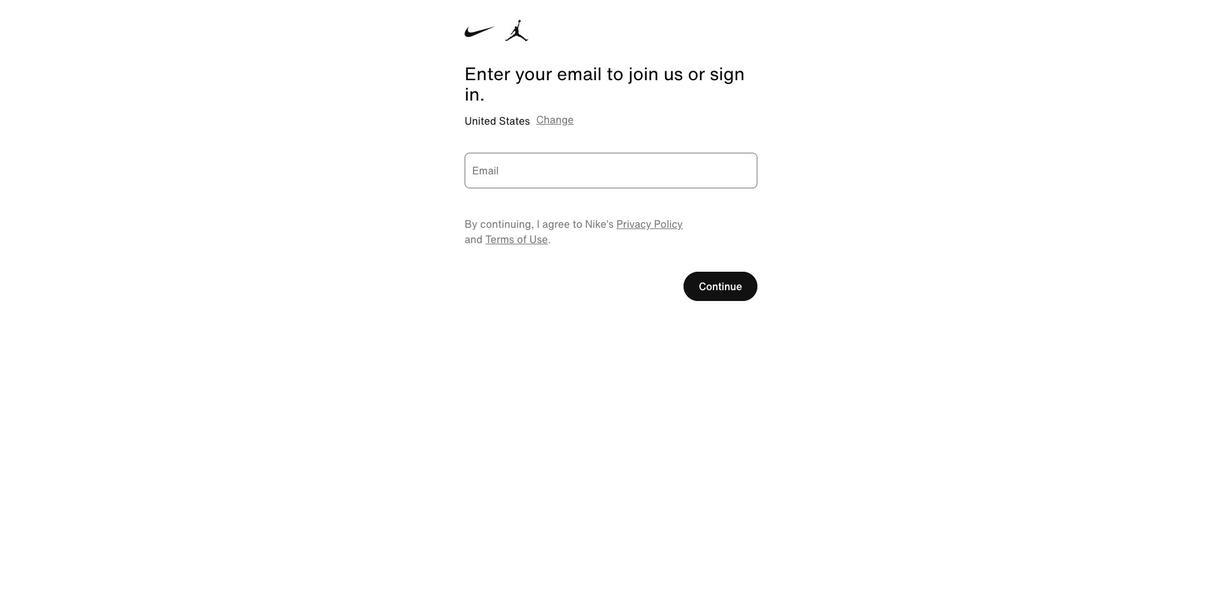 Task type: locate. For each thing, give the bounding box(es) containing it.
None text field
[[465, 153, 758, 188]]

enter your email to join us or sign in. element
[[465, 64, 758, 104]]



Task type: describe. For each thing, give the bounding box(es) containing it.
enter your email to join us or sign in. group element
[[465, 0, 758, 104]]

nike logo image
[[465, 21, 496, 43]]



Task type: vqa. For each thing, say whether or not it's contained in the screenshot.
password field
no



